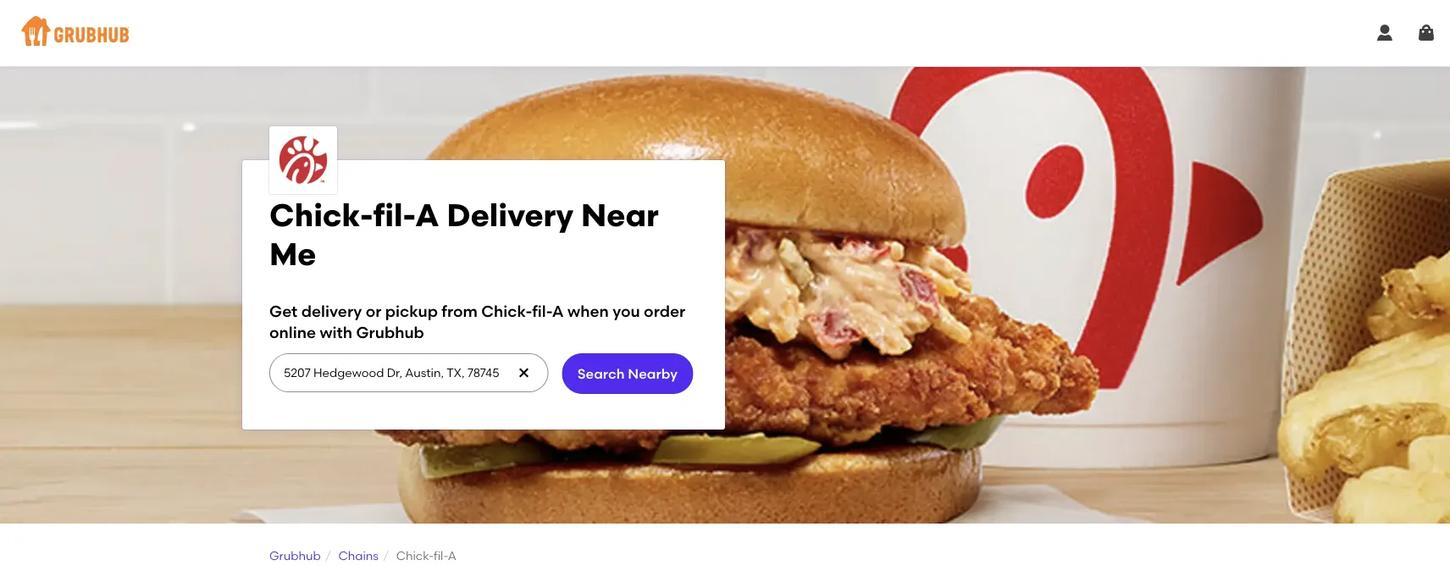 Task type: locate. For each thing, give the bounding box(es) containing it.
pickup
[[385, 302, 438, 321]]

0 horizontal spatial chick-
[[270, 196, 373, 234]]

you
[[613, 302, 640, 321]]

chains link
[[339, 549, 379, 563]]

2 horizontal spatial a
[[552, 302, 564, 321]]

1 horizontal spatial a
[[448, 549, 457, 563]]

chick- up me
[[270, 196, 373, 234]]

grubhub down or
[[356, 323, 424, 342]]

2 horizontal spatial fil-
[[532, 302, 552, 321]]

get
[[270, 302, 298, 321]]

grubhub link
[[270, 549, 321, 563]]

order
[[644, 302, 686, 321]]

chick-
[[270, 196, 373, 234], [482, 302, 532, 321], [396, 549, 434, 563]]

0 vertical spatial svg image
[[1375, 23, 1396, 43]]

fil-
[[373, 196, 415, 234], [532, 302, 552, 321], [434, 549, 448, 563]]

or
[[366, 302, 382, 321]]

grubhub
[[356, 323, 424, 342], [270, 549, 321, 563]]

2 vertical spatial fil-
[[434, 549, 448, 563]]

1 horizontal spatial grubhub
[[356, 323, 424, 342]]

grubhub left chains
[[270, 549, 321, 563]]

search nearby
[[578, 365, 678, 382]]

0 vertical spatial fil-
[[373, 196, 415, 234]]

1 vertical spatial svg image
[[517, 366, 531, 380]]

a for chick-fil-a
[[448, 549, 457, 563]]

1 vertical spatial fil-
[[532, 302, 552, 321]]

main navigation navigation
[[0, 0, 1451, 66]]

1 horizontal spatial svg image
[[1375, 23, 1396, 43]]

chick- right chains
[[396, 549, 434, 563]]

chick- inside chick-fil-a delivery near me
[[270, 196, 373, 234]]

0 vertical spatial a
[[415, 196, 440, 234]]

online
[[270, 323, 316, 342]]

0 horizontal spatial grubhub
[[270, 549, 321, 563]]

0 vertical spatial chick-
[[270, 196, 373, 234]]

chick- inside get delivery or pickup from chick-fil-a when you order online with grubhub
[[482, 302, 532, 321]]

1 vertical spatial chick-
[[482, 302, 532, 321]]

chick- for chick-fil-a delivery near me
[[270, 196, 373, 234]]

0 horizontal spatial fil-
[[373, 196, 415, 234]]

2 vertical spatial chick-
[[396, 549, 434, 563]]

svg image down get delivery or pickup from chick-fil-a when you order online with grubhub
[[517, 366, 531, 380]]

fil- inside chick-fil-a delivery near me
[[373, 196, 415, 234]]

1 horizontal spatial fil-
[[434, 549, 448, 563]]

0 vertical spatial grubhub
[[356, 323, 424, 342]]

svg image
[[1375, 23, 1396, 43], [517, 366, 531, 380]]

chains
[[339, 549, 379, 563]]

1 vertical spatial grubhub
[[270, 549, 321, 563]]

from
[[442, 302, 478, 321]]

svg image left svg icon
[[1375, 23, 1396, 43]]

chick- right from
[[482, 302, 532, 321]]

2 horizontal spatial chick-
[[482, 302, 532, 321]]

1 vertical spatial a
[[552, 302, 564, 321]]

1 horizontal spatial chick-
[[396, 549, 434, 563]]

a inside chick-fil-a delivery near me
[[415, 196, 440, 234]]

0 horizontal spatial a
[[415, 196, 440, 234]]

2 vertical spatial a
[[448, 549, 457, 563]]

a
[[415, 196, 440, 234], [552, 302, 564, 321], [448, 549, 457, 563]]

delivery
[[447, 196, 574, 234]]

0 horizontal spatial svg image
[[517, 366, 531, 380]]

chick-fil-a delivery near me
[[270, 196, 659, 273]]



Task type: describe. For each thing, give the bounding box(es) containing it.
Search Address search field
[[270, 354, 547, 392]]

when
[[568, 302, 609, 321]]

me
[[270, 235, 317, 273]]

fil- for chick-fil-a
[[434, 549, 448, 563]]

chick-fil-a logo image
[[276, 133, 331, 187]]

get delivery or pickup from chick-fil-a when you order online with grubhub
[[270, 302, 686, 342]]

svg image
[[1417, 23, 1437, 43]]

search nearby button
[[562, 353, 694, 394]]

fil- inside get delivery or pickup from chick-fil-a when you order online with grubhub
[[532, 302, 552, 321]]

a inside get delivery or pickup from chick-fil-a when you order online with grubhub
[[552, 302, 564, 321]]

svg image inside main navigation navigation
[[1375, 23, 1396, 43]]

search
[[578, 365, 625, 382]]

chick- for chick-fil-a
[[396, 549, 434, 563]]

grubhub inside get delivery or pickup from chick-fil-a when you order online with grubhub
[[356, 323, 424, 342]]

delivery
[[302, 302, 362, 321]]

nearby
[[628, 365, 678, 382]]

near
[[581, 196, 659, 234]]

fil- for chick-fil-a delivery near me
[[373, 196, 415, 234]]

chick-fil-a
[[396, 549, 457, 563]]

with
[[320, 323, 353, 342]]

a for chick-fil-a delivery near me
[[415, 196, 440, 234]]



Task type: vqa. For each thing, say whether or not it's contained in the screenshot.
5 ADD A MEAL button
no



